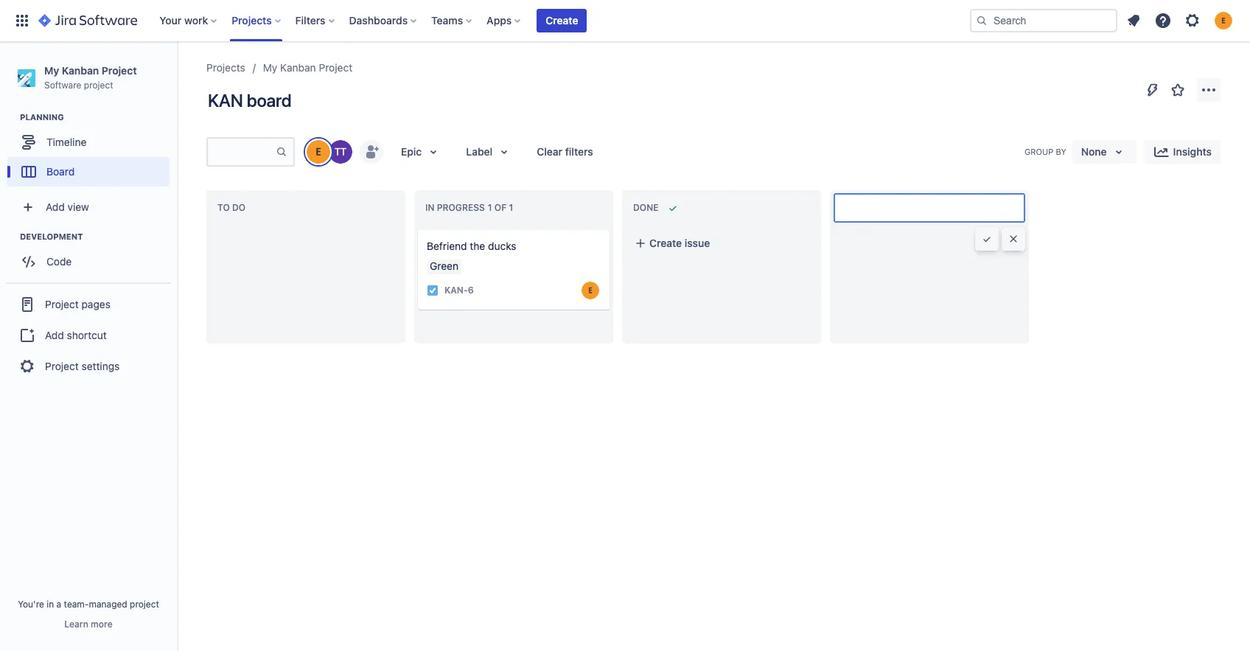 Task type: locate. For each thing, give the bounding box(es) containing it.
in
[[425, 202, 435, 213]]

in
[[47, 599, 54, 610]]

work
[[184, 14, 208, 27]]

group
[[1025, 147, 1054, 156]]

None field
[[835, 195, 1024, 221]]

learn
[[64, 619, 88, 630]]

add inside add shortcut button
[[45, 329, 64, 341]]

add left view
[[46, 200, 65, 213]]

projects for projects link
[[206, 61, 245, 74]]

banner
[[0, 0, 1251, 41]]

add inside add view dropdown button
[[46, 200, 65, 213]]

search image
[[976, 15, 988, 27]]

0 vertical spatial project
[[84, 79, 113, 91]]

board
[[46, 165, 75, 178]]

project settings link
[[6, 350, 171, 383]]

project right software
[[84, 79, 113, 91]]

done
[[633, 202, 659, 213]]

kanban up software
[[62, 64, 99, 77]]

project
[[319, 61, 353, 74], [102, 64, 137, 77], [45, 298, 79, 310], [45, 360, 79, 372]]

group containing project pages
[[6, 283, 171, 387]]

kanban for my kanban project software project
[[62, 64, 99, 77]]

learn more
[[64, 619, 113, 630]]

insights
[[1174, 145, 1212, 158]]

0 horizontal spatial my
[[44, 64, 59, 77]]

you're in a team-managed project
[[18, 599, 159, 610]]

Search this board text field
[[208, 139, 276, 165]]

0 vertical spatial create
[[546, 14, 578, 27]]

1 horizontal spatial create
[[650, 237, 682, 249]]

projects
[[232, 14, 272, 27], [206, 61, 245, 74]]

project right managed at bottom left
[[130, 599, 159, 610]]

help image
[[1155, 12, 1172, 29]]

project down filters popup button
[[319, 61, 353, 74]]

eloisefrancis23 image
[[307, 140, 330, 164]]

project pages link
[[6, 288, 171, 321]]

apps
[[487, 14, 512, 27]]

create left issue
[[650, 237, 682, 249]]

projects up projects link
[[232, 14, 272, 27]]

kanban up board at the left of the page
[[280, 61, 316, 74]]

kan board
[[208, 90, 292, 111]]

settings image
[[1184, 12, 1202, 29]]

planning image
[[2, 109, 20, 126]]

group
[[6, 283, 171, 387]]

add shortcut
[[45, 329, 107, 341]]

kan-
[[445, 285, 468, 296]]

project inside my kanban project software project
[[102, 64, 137, 77]]

create inside button
[[650, 237, 682, 249]]

1 vertical spatial create
[[650, 237, 682, 249]]

projects up kan
[[206, 61, 245, 74]]

1 horizontal spatial kanban
[[280, 61, 316, 74]]

to
[[218, 202, 230, 213]]

0 horizontal spatial create
[[546, 14, 578, 27]]

my inside my kanban project software project
[[44, 64, 59, 77]]

add
[[46, 200, 65, 213], [45, 329, 64, 341]]

1 vertical spatial add
[[45, 329, 64, 341]]

0 vertical spatial add
[[46, 200, 65, 213]]

my inside 'link'
[[263, 61, 277, 74]]

create right apps popup button
[[546, 14, 578, 27]]

my
[[263, 61, 277, 74], [44, 64, 59, 77]]

create issue
[[650, 237, 710, 249]]

primary element
[[9, 0, 970, 41]]

filters
[[565, 145, 593, 158]]

label button
[[457, 140, 522, 164]]

shortcut
[[67, 329, 107, 341]]

code link
[[7, 247, 170, 277]]

0 horizontal spatial project
[[84, 79, 113, 91]]

apps button
[[482, 9, 527, 32]]

projects inside 'popup button'
[[232, 14, 272, 27]]

development group
[[7, 231, 176, 281]]

my up board at the left of the page
[[263, 61, 277, 74]]

1 vertical spatial project
[[130, 599, 159, 610]]

create for create
[[546, 14, 578, 27]]

kanban
[[280, 61, 316, 74], [62, 64, 99, 77]]

create inside button
[[546, 14, 578, 27]]

project settings
[[45, 360, 120, 372]]

timeline link
[[7, 128, 170, 157]]

in progress
[[425, 202, 485, 213]]

add left the shortcut
[[45, 329, 64, 341]]

the
[[470, 240, 485, 252]]

automations menu button icon image
[[1144, 81, 1162, 98]]

teams
[[431, 14, 463, 27]]

project inside 'link'
[[319, 61, 353, 74]]

your work
[[159, 14, 208, 27]]

confirm image
[[981, 233, 993, 245]]

epic
[[401, 145, 422, 158]]

settings
[[82, 360, 120, 372]]

assignee: eloisefrancis23 image
[[582, 282, 599, 299]]

group by
[[1025, 147, 1067, 156]]

project
[[84, 79, 113, 91], [130, 599, 159, 610]]

0 vertical spatial projects
[[232, 14, 272, 27]]

clear
[[537, 145, 563, 158]]

my up software
[[44, 64, 59, 77]]

1 vertical spatial projects
[[206, 61, 245, 74]]

0 horizontal spatial kanban
[[62, 64, 99, 77]]

board link
[[7, 157, 170, 187]]

project left the sidebar navigation icon
[[102, 64, 137, 77]]

your profile and settings image
[[1215, 12, 1233, 29]]

add shortcut button
[[6, 321, 171, 350]]

clear filters
[[537, 145, 593, 158]]

kanban inside my kanban project software project
[[62, 64, 99, 77]]

banner containing your work
[[0, 0, 1251, 41]]

in progress element
[[425, 202, 516, 213]]

ducks
[[488, 240, 517, 252]]

kanban inside 'link'
[[280, 61, 316, 74]]

jira software image
[[38, 12, 137, 29], [38, 12, 137, 29]]

create
[[546, 14, 578, 27], [650, 237, 682, 249]]

insights image
[[1153, 143, 1171, 161]]

1 horizontal spatial my
[[263, 61, 277, 74]]

6
[[468, 285, 474, 296]]

my for my kanban project
[[263, 61, 277, 74]]

view
[[68, 200, 89, 213]]



Task type: vqa. For each thing, say whether or not it's contained in the screenshot.
the topmost Add
yes



Task type: describe. For each thing, give the bounding box(es) containing it.
filters
[[295, 14, 326, 27]]

dashboards button
[[345, 9, 423, 32]]

filters button
[[291, 9, 340, 32]]

cancel image
[[1008, 233, 1020, 245]]

project pages
[[45, 298, 111, 310]]

befriend the ducks
[[427, 240, 517, 252]]

your
[[159, 14, 182, 27]]

pages
[[82, 298, 111, 310]]

add for add view
[[46, 200, 65, 213]]

Search field
[[970, 9, 1118, 32]]

of
[[492, 202, 509, 213]]

managed
[[89, 599, 127, 610]]

kan-6 link
[[445, 284, 474, 297]]

your work button
[[155, 9, 223, 32]]

planning
[[20, 112, 64, 122]]

by
[[1056, 147, 1067, 156]]

my for my kanban project software project
[[44, 64, 59, 77]]

a
[[56, 599, 61, 610]]

add view
[[46, 200, 89, 213]]

kan-6
[[445, 285, 474, 296]]

dashboards
[[349, 14, 408, 27]]

create issue button
[[626, 230, 818, 257]]

team-
[[64, 599, 89, 610]]

1 horizontal spatial project
[[130, 599, 159, 610]]

code
[[46, 255, 72, 267]]

sidebar navigation image
[[161, 59, 193, 88]]

kanban for my kanban project
[[280, 61, 316, 74]]

none
[[1081, 145, 1107, 158]]

none button
[[1073, 140, 1137, 164]]

kan
[[208, 90, 243, 111]]

notifications image
[[1125, 12, 1143, 29]]

do
[[232, 202, 246, 213]]

add people image
[[363, 143, 380, 161]]

learn more button
[[64, 619, 113, 630]]

project down add shortcut
[[45, 360, 79, 372]]

task image
[[427, 285, 439, 296]]

label
[[466, 145, 493, 158]]

befriend
[[427, 240, 467, 252]]

appswitcher icon image
[[13, 12, 31, 29]]

my kanban project
[[263, 61, 353, 74]]

progress
[[437, 202, 485, 213]]

planning group
[[7, 111, 176, 191]]

clear filters button
[[528, 140, 602, 164]]

add view button
[[9, 193, 168, 222]]

issue
[[685, 237, 710, 249]]

epic button
[[392, 140, 451, 164]]

more image
[[1200, 81, 1218, 99]]

board
[[247, 90, 292, 111]]

projects button
[[227, 9, 287, 32]]

create for create issue
[[650, 237, 682, 249]]

star kan board image
[[1169, 81, 1187, 99]]

teams button
[[427, 9, 478, 32]]

development image
[[2, 228, 20, 246]]

my kanban project link
[[263, 59, 353, 77]]

project up add shortcut
[[45, 298, 79, 310]]

insights button
[[1144, 140, 1221, 164]]

software
[[44, 79, 81, 91]]

add for add shortcut
[[45, 329, 64, 341]]

my kanban project software project
[[44, 64, 137, 91]]

create button
[[537, 9, 587, 32]]

you're
[[18, 599, 44, 610]]

development
[[20, 232, 83, 241]]

terry turtle image
[[329, 140, 352, 164]]

projects link
[[206, 59, 245, 77]]

projects for projects 'popup button'
[[232, 14, 272, 27]]

more
[[91, 619, 113, 630]]

to do
[[218, 202, 246, 213]]

project inside my kanban project software project
[[84, 79, 113, 91]]

timeline
[[46, 136, 87, 148]]



